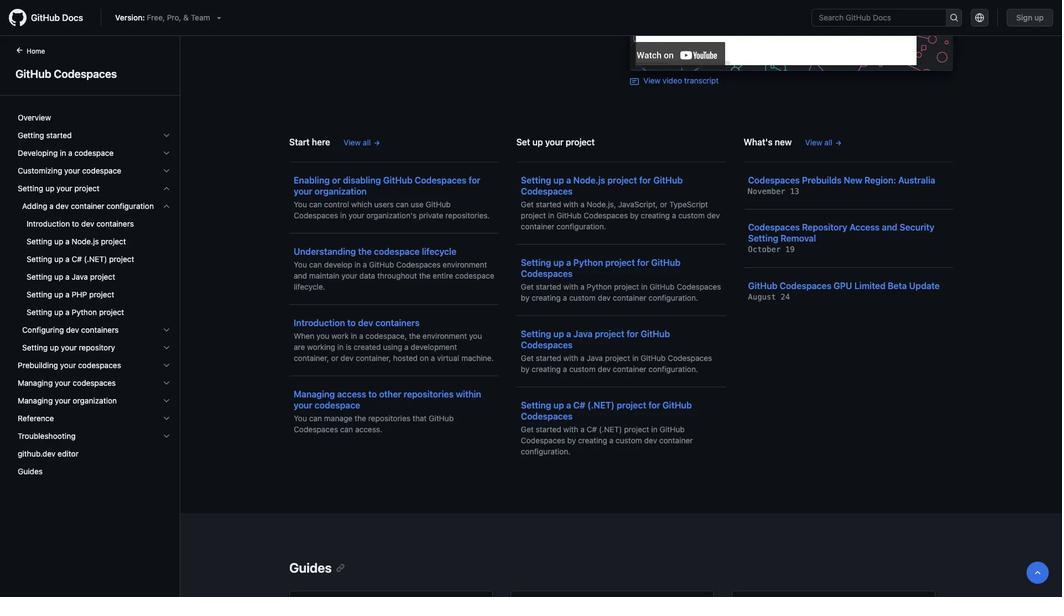 Task type: vqa. For each thing, say whether or not it's contained in the screenshot.
'customizing your codespace' dropdown button
yes



Task type: describe. For each thing, give the bounding box(es) containing it.
up for setting up a php project
[[54, 290, 63, 299]]

github docs
[[31, 12, 83, 23]]

by inside the setting up a node.js project for github codespaces get started with a node.js, javascript, or typescript project in github codespaces by creating a custom dev container configuration.
[[630, 211, 639, 220]]

13
[[790, 187, 799, 196]]

for inside "setting up a c# (.net) project for github codespaces get started with a c# (.net) project in github codespaces by creating a custom dev container configuration."
[[649, 400, 660, 411]]

codespaces for prebuilding your codespaces
[[78, 361, 121, 370]]

setting up a node.js project link
[[13, 233, 175, 251]]

container inside the setting up a node.js project for github codespaces get started with a node.js, javascript, or typescript project in github codespaces by creating a custom dev container configuration.
[[521, 222, 555, 231]]

working
[[307, 342, 335, 352]]

configuring dev containers button
[[13, 321, 175, 339]]

start
[[289, 137, 310, 147]]

setting up your project
[[18, 184, 100, 193]]

creating inside setting up a java project for github codespaces get started with a java project in github codespaces by creating a custom dev container configuration.
[[532, 365, 561, 374]]

container inside setting up a java project for github codespaces get started with a java project in github codespaces by creating a custom dev container configuration.
[[613, 365, 647, 374]]

dev inside dropdown button
[[66, 326, 79, 335]]

custom inside setting up a java project for github codespaces get started with a java project in github codespaces by creating a custom dev container configuration.
[[569, 365, 596, 374]]

docs
[[62, 12, 83, 23]]

throughout
[[377, 271, 417, 280]]

manage
[[324, 414, 353, 423]]

and inside codespaces repository access and security setting removal october 19
[[882, 222, 898, 233]]

setting up your repository button
[[13, 339, 175, 357]]

can left the use
[[396, 200, 409, 209]]

when
[[294, 331, 314, 341]]

setting up a c# (.net) project link
[[13, 251, 175, 268]]

private
[[419, 211, 443, 220]]

with for node.js
[[563, 200, 578, 209]]

for for setting up a node.js project for github codespaces
[[639, 175, 651, 185]]

0 horizontal spatial guides link
[[13, 463, 175, 481]]

sc 9kayk9 0 image for setting up your repository
[[162, 344, 171, 352]]

dev inside dropdown button
[[56, 202, 69, 211]]

creating inside setting up a python project for github codespaces get started with a python project in github codespaces by creating a custom dev container configuration.
[[532, 293, 561, 302]]

codespaces inside codespaces repository access and security setting removal october 19
[[748, 222, 800, 233]]

on
[[420, 354, 429, 363]]

project inside setting up a java project link
[[90, 272, 115, 282]]

up for setting up a python project
[[54, 308, 63, 317]]

view for enabling or disabling github codespaces for your organization
[[344, 138, 361, 147]]

github docs link
[[9, 9, 92, 27]]

c# for setting up a c# (.net) project for github codespaces get started with a c# (.net) project in github codespaces by creating a custom dev container configuration.
[[573, 400, 585, 411]]

codespaces repository access and security setting removal october 19
[[748, 222, 935, 254]]

sc 9kayk9 0 image for troubleshooting
[[162, 432, 171, 441]]

up for setting up a java project for github codespaces get started with a java project in github codespaces by creating a custom dev container configuration.
[[553, 329, 564, 339]]

organization's
[[366, 211, 417, 220]]

can inside "understanding the codespace lifecycle you can develop in a github codespaces environment and maintain your data throughout the entire codespace lifecycle."
[[309, 260, 322, 269]]

a inside "understanding the codespace lifecycle you can develop in a github codespaces environment and maintain your data throughout the entire codespace lifecycle."
[[363, 260, 367, 269]]

&
[[183, 13, 189, 22]]

php
[[72, 290, 87, 299]]

configuring dev containers
[[22, 326, 119, 335]]

customizing
[[18, 166, 62, 175]]

dev inside setting up a java project for github codespaces get started with a java project in github codespaces by creating a custom dev container configuration.
[[598, 365, 611, 374]]

codespaces inside github codespaces gpu limited beta update august 24
[[780, 280, 832, 291]]

0 vertical spatial repositories
[[404, 389, 454, 399]]

configuration. inside the setting up a node.js project for github codespaces get started with a node.js, javascript, or typescript project in github codespaces by creating a custom dev container configuration.
[[557, 222, 606, 231]]

your inside managing access to other repositories within your codespace you can manage the repositories that github codespaces can access.
[[294, 400, 312, 411]]

node.js,
[[587, 200, 616, 209]]

setting up a python project link
[[13, 304, 175, 321]]

setting for setting up your project
[[18, 184, 43, 193]]

or inside enabling or disabling github codespaces for your organization you can control which users can use github codespaces in your organization's private repositories.
[[332, 175, 341, 185]]

guides inside github codespaces element
[[18, 467, 43, 476]]

sign
[[1016, 13, 1033, 22]]

codespaces inside "understanding the codespace lifecycle you can develop in a github codespaces environment and maintain your data throughout the entire codespace lifecycle."
[[396, 260, 441, 269]]

october 19 element
[[748, 245, 795, 254]]

up for setting up a c# (.net) project for github codespaces get started with a c# (.net) project in github codespaces by creating a custom dev container configuration.
[[553, 400, 564, 411]]

with for java
[[563, 354, 578, 363]]

is
[[346, 342, 352, 352]]

overview
[[18, 113, 51, 122]]

adding a dev container configuration button
[[13, 198, 175, 215]]

beta
[[888, 280, 907, 291]]

in inside the setting up a node.js project for github codespaces get started with a node.js, javascript, or typescript project in github codespaces by creating a custom dev container configuration.
[[548, 211, 554, 220]]

to for introduction to dev containers when you work in a codespace, the environment you are working in is created using a development container, or dev container, hosted on a virtual machine.
[[347, 318, 356, 328]]

managing your organization button
[[13, 392, 175, 410]]

project inside setting up a c# (.net) project link
[[109, 255, 134, 264]]

github.dev
[[18, 450, 56, 459]]

enabling
[[294, 175, 330, 185]]

repository
[[79, 343, 115, 352]]

what's
[[744, 137, 773, 147]]

in inside "setting up a c# (.net) project for github codespaces get started with a c# (.net) project in github codespaces by creating a custom dev container configuration."
[[651, 425, 658, 434]]

in inside setting up a python project for github codespaces get started with a python project in github codespaces by creating a custom dev container configuration.
[[641, 282, 648, 291]]

organization inside enabling or disabling github codespaces for your organization you can control which users can use github codespaces in your organization's private repositories.
[[315, 186, 367, 196]]

work
[[332, 331, 349, 341]]

creating inside the setting up a node.js project for github codespaces get started with a node.js, javascript, or typescript project in github codespaces by creating a custom dev container configuration.
[[641, 211, 670, 220]]

are
[[294, 342, 305, 352]]

scroll to top image
[[1033, 569, 1042, 578]]

1 you from the left
[[317, 331, 329, 341]]

project inside the setting up a python project link
[[99, 308, 124, 317]]

access.
[[355, 425, 382, 434]]

entire
[[433, 271, 453, 280]]

for for setting up a python project for github codespaces
[[637, 257, 649, 268]]

codespaces inside managing access to other repositories within your codespace you can manage the repositories that github codespaces can access.
[[294, 425, 338, 434]]

understanding
[[294, 246, 356, 257]]

managing your codespaces button
[[13, 375, 175, 392]]

codespaces for managing your codespaces
[[73, 379, 116, 388]]

your inside "understanding the codespace lifecycle you can develop in a github codespaces environment and maintain your data throughout the entire codespace lifecycle."
[[342, 271, 357, 280]]

setting up a php project link
[[13, 286, 175, 304]]

2 container, from the left
[[356, 354, 391, 363]]

github inside managing access to other repositories within your codespace you can manage the repositories that github codespaces can access.
[[429, 414, 454, 423]]

prebuilding your codespaces button
[[13, 357, 175, 375]]

containers for introduction to dev containers
[[96, 219, 134, 228]]

access
[[850, 222, 880, 233]]

you for managing access to other repositories within your codespace
[[294, 414, 307, 423]]

setting up a node.js project
[[27, 237, 126, 246]]

custom inside the setting up a node.js project for github codespaces get started with a node.js, javascript, or typescript project in github codespaces by creating a custom dev container configuration.
[[678, 211, 705, 220]]

get for setting up a python project for github codespaces
[[521, 282, 534, 291]]

lifecycle
[[422, 246, 457, 257]]

view all link for what's new
[[805, 137, 842, 148]]

project inside setting up your project dropdown button
[[74, 184, 100, 193]]

introduction for introduction to dev containers when you work in a codespace, the environment you are working in is created using a development container, or dev container, hosted on a virtual machine.
[[294, 318, 345, 328]]

customizing your codespace button
[[13, 162, 175, 180]]

machine.
[[461, 354, 494, 363]]

setting up a python project for github codespaces get started with a python project in github codespaces by creating a custom dev container configuration.
[[521, 257, 721, 302]]

python for setting up a python project for github codespaces get started with a python project in github codespaces by creating a custom dev container configuration.
[[573, 257, 603, 268]]

sc 9kayk9 0 image for customizing your codespace
[[162, 167, 171, 175]]

by inside "setting up a c# (.net) project for github codespaces get started with a c# (.net) project in github codespaces by creating a custom dev container configuration."
[[567, 436, 576, 445]]

started for setting up a java project for github codespaces
[[536, 354, 561, 363]]

created
[[354, 342, 381, 352]]

project inside setting up a node.js project link
[[101, 237, 126, 246]]

codespace,
[[366, 331, 407, 341]]

java for setting up a java project
[[72, 272, 88, 282]]

repositories.
[[445, 211, 490, 220]]

sc 9kayk9 0 image for adding a dev container configuration
[[162, 202, 171, 211]]

the inside introduction to dev containers when you work in a codespace, the environment you are working in is created using a development container, or dev container, hosted on a virtual machine.
[[409, 331, 421, 341]]

container inside dropdown button
[[71, 202, 104, 211]]

view video transcript
[[643, 76, 719, 85]]

setting for setting up a c# (.net) project
[[27, 255, 52, 264]]

github.dev editor
[[18, 450, 79, 459]]

setting inside codespaces repository access and security setting removal october 19
[[748, 233, 778, 244]]

python for setting up a python project
[[72, 308, 97, 317]]

set up your project
[[517, 137, 595, 147]]

introduction to dev containers when you work in a codespace, the environment you are working in is created using a development container, or dev container, hosted on a virtual machine.
[[294, 318, 494, 363]]

developing in a codespace button
[[13, 144, 175, 162]]

by inside setting up a java project for github codespaces get started with a java project in github codespaces by creating a custom dev container configuration.
[[521, 365, 530, 374]]

the inside managing access to other repositories within your codespace you can manage the repositories that github codespaces can access.
[[355, 414, 366, 423]]

november 13 element
[[748, 187, 799, 196]]

view all link for start here
[[344, 137, 381, 148]]

start here
[[289, 137, 330, 147]]

2 vertical spatial (.net)
[[599, 425, 622, 434]]

configuration. inside setting up a python project for github codespaces get started with a python project in github codespaces by creating a custom dev container configuration.
[[649, 293, 698, 302]]

codespace down developing in a codespace dropdown button
[[82, 166, 121, 175]]

codespace inside managing access to other repositories within your codespace you can manage the repositories that github codespaces can access.
[[315, 400, 360, 411]]

version:
[[115, 13, 145, 22]]

triangle down image
[[215, 13, 223, 22]]

update
[[909, 280, 940, 291]]

setting for setting up a python project for github codespaces get started with a python project in github codespaces by creating a custom dev container configuration.
[[521, 257, 551, 268]]

gpu
[[834, 280, 852, 291]]

reference
[[18, 414, 54, 423]]

for for enabling or disabling github codespaces for your organization
[[469, 175, 481, 185]]

prebuilding
[[18, 361, 58, 370]]

the up data at left
[[358, 246, 372, 257]]

dev inside the setting up a node.js project for github codespaces get started with a node.js, javascript, or typescript project in github codespaces by creating a custom dev container configuration.
[[707, 211, 720, 220]]

dev inside setting up a python project for github codespaces get started with a python project in github codespaces by creating a custom dev container configuration.
[[598, 293, 611, 302]]

codespaces inside codespaces prebuilds new region: australia november 13
[[748, 175, 800, 185]]

codespaces prebuilds new region: australia november 13
[[748, 175, 935, 196]]

you inside "understanding the codespace lifecycle you can develop in a github codespaces environment and maintain your data throughout the entire codespace lifecycle."
[[294, 260, 307, 269]]

by inside setting up a python project for github codespaces get started with a python project in github codespaces by creating a custom dev container configuration.
[[521, 293, 530, 302]]

sc 9kayk9 0 image for prebuilding your codespaces
[[162, 361, 171, 370]]

with inside "setting up a c# (.net) project for github codespaces get started with a c# (.net) project in github codespaces by creating a custom dev container configuration."
[[563, 425, 578, 434]]

started for setting up a node.js project for github codespaces
[[536, 200, 561, 209]]

containers inside dropdown button
[[81, 326, 119, 335]]

sc 9kayk9 0 image for setting up your project
[[162, 184, 171, 193]]

editor
[[58, 450, 79, 459]]

august
[[748, 292, 776, 302]]

for for setting up a java project for github codespaces
[[627, 329, 639, 339]]

video
[[663, 76, 682, 85]]

getting started button
[[13, 127, 175, 144]]

19
[[785, 245, 795, 254]]

(.net) for setting up a c# (.net) project
[[84, 255, 107, 264]]

all for new
[[825, 138, 832, 147]]

sc 9kayk9 0 image for managing your organization
[[162, 397, 171, 406]]

configuration. inside setting up a java project for github codespaces get started with a java project in github codespaces by creating a custom dev container configuration.
[[649, 365, 698, 374]]

link image
[[630, 77, 639, 86]]

up for setting up your repository
[[50, 343, 59, 352]]

up for set up your project
[[533, 137, 543, 147]]

managing for organization
[[18, 396, 53, 406]]

users
[[374, 200, 394, 209]]

creating inside "setting up a c# (.net) project for github codespaces get started with a c# (.net) project in github codespaces by creating a custom dev container configuration."
[[578, 436, 607, 445]]

managing for codespaces
[[18, 379, 53, 388]]

configuring
[[22, 326, 64, 335]]

up for setting up a node.js project for github codespaces get started with a node.js, javascript, or typescript project in github codespaces by creating a custom dev container configuration.
[[553, 175, 564, 185]]

or inside the setting up a node.js project for github codespaces get started with a node.js, javascript, or typescript project in github codespaces by creating a custom dev container configuration.
[[660, 200, 667, 209]]

here
[[312, 137, 330, 147]]

codespace up throughout
[[374, 246, 420, 257]]

disabling
[[343, 175, 381, 185]]

set
[[517, 137, 530, 147]]

removal
[[781, 233, 816, 244]]



Task type: locate. For each thing, give the bounding box(es) containing it.
in inside setting up a java project for github codespaces get started with a java project in github codespaces by creating a custom dev container configuration.
[[632, 354, 639, 363]]

or up control
[[332, 175, 341, 185]]

0 horizontal spatial organization
[[73, 396, 117, 406]]

github codespaces link
[[13, 65, 167, 82]]

sc 9kayk9 0 image inside managing your organization dropdown button
[[162, 397, 171, 406]]

4 get from the top
[[521, 425, 534, 434]]

organization
[[315, 186, 367, 196], [73, 396, 117, 406]]

Search GitHub Docs search field
[[812, 9, 946, 26]]

2 sc 9kayk9 0 image from the top
[[162, 344, 171, 352]]

up for setting up a python project for github codespaces get started with a python project in github codespaces by creating a custom dev container configuration.
[[553, 257, 564, 268]]

organization down managing your codespaces dropdown button
[[73, 396, 117, 406]]

setting up your project button
[[13, 180, 175, 198]]

introduction inside adding a dev container configuration element
[[27, 219, 70, 228]]

containers up 'repository'
[[81, 326, 119, 335]]

1 horizontal spatial view all link
[[805, 137, 842, 148]]

1 horizontal spatial container,
[[356, 354, 391, 363]]

developing in a codespace
[[18, 149, 114, 158]]

developing
[[18, 149, 58, 158]]

environment for containers
[[423, 331, 467, 341]]

0 horizontal spatial node.js
[[72, 237, 99, 246]]

2 setting up your project element from the top
[[9, 198, 180, 357]]

1 vertical spatial python
[[587, 282, 612, 291]]

you for enabling or disabling github codespaces for your organization
[[294, 200, 307, 209]]

up inside "setting up a c# (.net) project for github codespaces get started with a c# (.net) project in github codespaces by creating a custom dev container configuration."
[[553, 400, 564, 411]]

setting for setting up a java project for github codespaces get started with a java project in github codespaces by creating a custom dev container configuration.
[[521, 329, 551, 339]]

control
[[324, 200, 349, 209]]

up for sign up
[[1035, 13, 1044, 22]]

setting for setting up your repository
[[22, 343, 48, 352]]

1 horizontal spatial guides link
[[289, 560, 345, 576]]

version: free, pro, & team
[[115, 13, 210, 22]]

environment
[[443, 260, 487, 269], [423, 331, 467, 341]]

can left manage
[[309, 414, 322, 423]]

to inside adding a dev container configuration element
[[72, 219, 79, 228]]

2 vertical spatial to
[[368, 389, 377, 399]]

c# inside github codespaces element
[[72, 255, 82, 264]]

to inside managing access to other repositories within your codespace you can manage the repositories that github codespaces can access.
[[368, 389, 377, 399]]

0 vertical spatial guides
[[18, 467, 43, 476]]

with
[[563, 200, 578, 209], [563, 282, 578, 291], [563, 354, 578, 363], [563, 425, 578, 434]]

container,
[[294, 354, 329, 363], [356, 354, 391, 363]]

up inside the setting up a node.js project for github codespaces get started with a node.js, javascript, or typescript project in github codespaces by creating a custom dev container configuration.
[[553, 175, 564, 185]]

creating
[[641, 211, 670, 220], [532, 293, 561, 302], [532, 365, 561, 374], [578, 436, 607, 445]]

repositories up access.
[[368, 414, 411, 423]]

get inside setting up a python project for github codespaces get started with a python project in github codespaces by creating a custom dev container configuration.
[[521, 282, 534, 291]]

containers
[[96, 219, 134, 228], [375, 318, 420, 328], [81, 326, 119, 335]]

1 with from the top
[[563, 200, 578, 209]]

0 vertical spatial or
[[332, 175, 341, 185]]

introduction for introduction to dev containers
[[27, 219, 70, 228]]

setting up a php project
[[27, 290, 114, 299]]

view right the new
[[805, 138, 822, 147]]

with inside setting up a java project for github codespaces get started with a java project in github codespaces by creating a custom dev container configuration.
[[563, 354, 578, 363]]

november
[[748, 187, 785, 196]]

1 you from the top
[[294, 200, 307, 209]]

which
[[351, 200, 372, 209]]

2 adding a dev container configuration element from the top
[[9, 215, 180, 321]]

2 vertical spatial you
[[294, 414, 307, 423]]

get for setting up a java project for github codespaces
[[521, 354, 534, 363]]

managing your organization
[[18, 396, 117, 406]]

all up prebuilds
[[825, 138, 832, 147]]

managing up manage
[[294, 389, 335, 399]]

get inside setting up a java project for github codespaces get started with a java project in github codespaces by creating a custom dev container configuration.
[[521, 354, 534, 363]]

2 you from the top
[[294, 260, 307, 269]]

to for introduction to dev containers
[[72, 219, 79, 228]]

3 you from the top
[[294, 414, 307, 423]]

2 vertical spatial or
[[331, 354, 339, 363]]

0 horizontal spatial introduction
[[27, 219, 70, 228]]

2 with from the top
[[563, 282, 578, 291]]

8 sc 9kayk9 0 image from the top
[[162, 432, 171, 441]]

sc 9kayk9 0 image for reference
[[162, 414, 171, 423]]

sc 9kayk9 0 image inside the getting started dropdown button
[[162, 131, 171, 140]]

to up the setting up a node.js project
[[72, 219, 79, 228]]

java for setting up a java project for github codespaces get started with a java project in github codespaces by creating a custom dev container configuration.
[[573, 329, 593, 339]]

1 vertical spatial you
[[294, 260, 307, 269]]

up for setting up a java project
[[54, 272, 63, 282]]

1 vertical spatial guides link
[[289, 560, 345, 576]]

introduction down adding
[[27, 219, 70, 228]]

october
[[748, 245, 781, 254]]

up
[[1035, 13, 1044, 22], [533, 137, 543, 147], [553, 175, 564, 185], [45, 184, 54, 193], [54, 237, 63, 246], [54, 255, 63, 264], [553, 257, 564, 268], [54, 272, 63, 282], [54, 290, 63, 299], [54, 308, 63, 317], [553, 329, 564, 339], [50, 343, 59, 352], [553, 400, 564, 411]]

environment for lifecycle
[[443, 260, 487, 269]]

container
[[71, 202, 104, 211], [521, 222, 555, 231], [613, 293, 647, 302], [613, 365, 647, 374], [659, 436, 693, 445]]

troubleshooting
[[18, 432, 76, 441]]

containers up codespace, on the left bottom of page
[[375, 318, 420, 328]]

home link
[[11, 46, 63, 57]]

select language: current language is english image
[[975, 13, 984, 22]]

for inside setting up a java project for github codespaces get started with a java project in github codespaces by creating a custom dev container configuration.
[[627, 329, 639, 339]]

team
[[191, 13, 210, 22]]

container inside "setting up a c# (.net) project for github codespaces get started with a c# (.net) project in github codespaces by creating a custom dev container configuration."
[[659, 436, 693, 445]]

to left other
[[368, 389, 377, 399]]

develop
[[324, 260, 352, 269]]

1 horizontal spatial and
[[882, 222, 898, 233]]

sc 9kayk9 0 image inside the troubleshooting dropdown button
[[162, 432, 171, 441]]

in inside "understanding the codespace lifecycle you can develop in a github codespaces environment and maintain your data throughout the entire codespace lifecycle."
[[354, 260, 361, 269]]

(.net)
[[84, 255, 107, 264], [588, 400, 615, 411], [599, 425, 622, 434]]

you
[[317, 331, 329, 341], [469, 331, 482, 341]]

setting for setting up a node.js project for github codespaces get started with a node.js, javascript, or typescript project in github codespaces by creating a custom dev container configuration.
[[521, 175, 551, 185]]

1 get from the top
[[521, 200, 534, 209]]

4 with from the top
[[563, 425, 578, 434]]

c# for setting up a c# (.net) project
[[72, 255, 82, 264]]

6 sc 9kayk9 0 image from the top
[[162, 361, 171, 370]]

0 vertical spatial and
[[882, 222, 898, 233]]

view all for what's new
[[805, 138, 832, 147]]

setting up a java project for github codespaces get started with a java project in github codespaces by creating a custom dev container configuration.
[[521, 329, 712, 374]]

august 24 element
[[748, 292, 790, 302]]

managing access to other repositories within your codespace you can manage the repositories that github codespaces can access.
[[294, 389, 481, 434]]

0 vertical spatial environment
[[443, 260, 487, 269]]

get inside the setting up a node.js project for github codespaces get started with a node.js, javascript, or typescript project in github codespaces by creating a custom dev container configuration.
[[521, 200, 534, 209]]

1 vertical spatial introduction
[[294, 318, 345, 328]]

managing inside managing access to other repositories within your codespace you can manage the repositories that github codespaces can access.
[[294, 389, 335, 399]]

your inside dropdown button
[[61, 343, 77, 352]]

up inside setting up a java project for github codespaces get started with a java project in github codespaces by creating a custom dev container configuration.
[[553, 329, 564, 339]]

sc 9kayk9 0 image for developing in a codespace
[[162, 149, 171, 158]]

environment up entire
[[443, 260, 487, 269]]

0 vertical spatial node.js
[[573, 175, 605, 185]]

custom inside setting up a python project for github codespaces get started with a python project in github codespaces by creating a custom dev container configuration.
[[569, 293, 596, 302]]

development
[[411, 342, 457, 352]]

managing down prebuilding
[[18, 379, 53, 388]]

2 get from the top
[[521, 282, 534, 291]]

1 adding a dev container configuration element from the top
[[9, 198, 180, 321]]

node.js inside the setting up a node.js project for github codespaces get started with a node.js, javascript, or typescript project in github codespaces by creating a custom dev container configuration.
[[573, 175, 605, 185]]

you down enabling
[[294, 200, 307, 209]]

container, down working
[[294, 354, 329, 363]]

2 horizontal spatial c#
[[587, 425, 597, 434]]

adding a dev container configuration element containing adding a dev container configuration
[[9, 198, 180, 321]]

2 vertical spatial c#
[[587, 425, 597, 434]]

1 vertical spatial java
[[573, 329, 593, 339]]

in inside enabling or disabling github codespaces for your organization you can control which users can use github codespaces in your organization's private repositories.
[[340, 211, 346, 220]]

sc 9kayk9 0 image inside prebuilding your codespaces dropdown button
[[162, 361, 171, 370]]

adding a dev container configuration
[[22, 202, 154, 211]]

maintain
[[309, 271, 339, 280]]

and inside "understanding the codespace lifecycle you can develop in a github codespaces environment and maintain your data throughout the entire codespace lifecycle."
[[294, 271, 307, 280]]

sc 9kayk9 0 image inside developing in a codespace dropdown button
[[162, 149, 171, 158]]

the
[[358, 246, 372, 257], [419, 271, 431, 280], [409, 331, 421, 341], [355, 414, 366, 423]]

get for setting up a node.js project for github codespaces
[[521, 200, 534, 209]]

setting inside dropdown button
[[18, 184, 43, 193]]

introduction inside introduction to dev containers when you work in a codespace, the environment you are working in is created using a development container, or dev container, hosted on a virtual machine.
[[294, 318, 345, 328]]

or left the typescript
[[660, 200, 667, 209]]

0 vertical spatial guides link
[[13, 463, 175, 481]]

you inside enabling or disabling github codespaces for your organization you can control which users can use github codespaces in your organization's private repositories.
[[294, 200, 307, 209]]

managing inside managing your codespaces dropdown button
[[18, 379, 53, 388]]

0 vertical spatial codespaces
[[78, 361, 121, 370]]

1 vertical spatial or
[[660, 200, 667, 209]]

1 view all link from the left
[[344, 137, 381, 148]]

0 horizontal spatial view
[[344, 138, 361, 147]]

sc 9kayk9 0 image for getting started
[[162, 131, 171, 140]]

you up working
[[317, 331, 329, 341]]

hosted
[[393, 354, 418, 363]]

node.js up the node.js,
[[573, 175, 605, 185]]

codespace right entire
[[455, 271, 494, 280]]

1 vertical spatial c#
[[573, 400, 585, 411]]

sc 9kayk9 0 image inside managing your codespaces dropdown button
[[162, 379, 171, 388]]

setting for setting up a java project
[[27, 272, 52, 282]]

for inside setting up a python project for github codespaces get started with a python project in github codespaces by creating a custom dev container configuration.
[[637, 257, 649, 268]]

(.net) inside adding a dev container configuration element
[[84, 255, 107, 264]]

2 sc 9kayk9 0 image from the top
[[162, 149, 171, 158]]

can
[[309, 200, 322, 209], [396, 200, 409, 209], [309, 260, 322, 269], [309, 414, 322, 423], [340, 425, 353, 434]]

1 vertical spatial node.js
[[72, 237, 99, 246]]

1 vertical spatial to
[[347, 318, 356, 328]]

0 horizontal spatial guides
[[18, 467, 43, 476]]

github codespaces gpu limited beta update august 24
[[748, 280, 940, 302]]

2 view all link from the left
[[805, 137, 842, 148]]

containers down configuration
[[96, 219, 134, 228]]

you inside managing access to other repositories within your codespace you can manage the repositories that github codespaces can access.
[[294, 414, 307, 423]]

2 horizontal spatial view
[[805, 138, 822, 147]]

container, down created
[[356, 354, 391, 363]]

sc 9kayk9 0 image inside customizing your codespace dropdown button
[[162, 167, 171, 175]]

view all right the new
[[805, 138, 832, 147]]

project inside the setting up a php project link
[[89, 290, 114, 299]]

sc 9kayk9 0 image
[[162, 131, 171, 140], [162, 149, 171, 158], [162, 167, 171, 175], [162, 202, 171, 211], [162, 326, 171, 335], [162, 361, 171, 370], [162, 379, 171, 388], [162, 432, 171, 441]]

configuration.
[[557, 222, 606, 231], [649, 293, 698, 302], [649, 365, 698, 374], [521, 447, 571, 456]]

setting up your project element containing setting up your project
[[9, 180, 180, 357]]

to up 'work'
[[347, 318, 356, 328]]

environment inside introduction to dev containers when you work in a codespace, the environment you are working in is created using a development container, or dev container, hosted on a virtual machine.
[[423, 331, 467, 341]]

sc 9kayk9 0 image inside reference "dropdown button"
[[162, 414, 171, 423]]

5 sc 9kayk9 0 image from the top
[[162, 326, 171, 335]]

up for setting up a node.js project
[[54, 237, 63, 246]]

setting inside the setting up a node.js project for github codespaces get started with a node.js, javascript, or typescript project in github codespaces by creating a custom dev container configuration.
[[521, 175, 551, 185]]

0 vertical spatial c#
[[72, 255, 82, 264]]

enabling or disabling github codespaces for your organization you can control which users can use github codespaces in your organization's private repositories.
[[294, 175, 490, 220]]

view all for start here
[[344, 138, 371, 147]]

1 horizontal spatial to
[[347, 318, 356, 328]]

1 sc 9kayk9 0 image from the top
[[162, 131, 171, 140]]

what's new
[[744, 137, 792, 147]]

1 sc 9kayk9 0 image from the top
[[162, 184, 171, 193]]

view right link icon
[[643, 76, 661, 85]]

access
[[337, 389, 366, 399]]

using
[[383, 342, 402, 352]]

node.js inside setting up a node.js project link
[[72, 237, 99, 246]]

setting for setting up a node.js project
[[27, 237, 52, 246]]

pro,
[[167, 13, 181, 22]]

node.js for setting up a node.js project
[[72, 237, 99, 246]]

view all
[[344, 138, 371, 147], [805, 138, 832, 147]]

0 vertical spatial you
[[294, 200, 307, 209]]

sc 9kayk9 0 image
[[162, 184, 171, 193], [162, 344, 171, 352], [162, 397, 171, 406], [162, 414, 171, 423]]

sc 9kayk9 0 image inside setting up your repository dropdown button
[[162, 344, 171, 352]]

1 vertical spatial repositories
[[368, 414, 411, 423]]

1 horizontal spatial guides
[[289, 560, 332, 576]]

setting inside dropdown button
[[22, 343, 48, 352]]

troubleshooting button
[[13, 428, 175, 445]]

and right access
[[882, 222, 898, 233]]

2 all from the left
[[825, 138, 832, 147]]

customizing your codespace
[[18, 166, 121, 175]]

7 sc 9kayk9 0 image from the top
[[162, 379, 171, 388]]

setting for setting up a c# (.net) project for github codespaces get started with a c# (.net) project in github codespaces by creating a custom dev container configuration.
[[521, 400, 551, 411]]

started inside dropdown button
[[46, 131, 72, 140]]

search image
[[950, 13, 959, 22]]

guides link
[[13, 463, 175, 481], [289, 560, 345, 576]]

1 all from the left
[[363, 138, 371, 147]]

0 vertical spatial introduction
[[27, 219, 70, 228]]

sign up link
[[1007, 9, 1053, 27]]

0 horizontal spatial view all link
[[344, 137, 381, 148]]

managing your codespaces
[[18, 379, 116, 388]]

0 horizontal spatial c#
[[72, 255, 82, 264]]

your
[[545, 137, 564, 147], [64, 166, 80, 175], [57, 184, 72, 193], [294, 186, 312, 196], [349, 211, 364, 220], [342, 271, 357, 280], [61, 343, 77, 352], [60, 361, 76, 370], [55, 379, 71, 388], [55, 396, 71, 406], [294, 400, 312, 411]]

for inside the setting up a node.js project for github codespaces get started with a node.js, javascript, or typescript project in github codespaces by creating a custom dev container configuration.
[[639, 175, 651, 185]]

repository
[[802, 222, 847, 233]]

github codespaces element
[[0, 45, 180, 596]]

codespace up manage
[[315, 400, 360, 411]]

github
[[31, 12, 60, 23], [15, 67, 51, 80], [383, 175, 413, 185], [653, 175, 683, 185], [426, 200, 451, 209], [557, 211, 582, 220], [651, 257, 681, 268], [369, 260, 394, 269], [748, 280, 778, 291], [650, 282, 675, 291], [641, 329, 670, 339], [641, 354, 666, 363], [663, 400, 692, 411], [429, 414, 454, 423], [660, 425, 685, 434]]

view all link up the disabling
[[344, 137, 381, 148]]

1 horizontal spatial c#
[[573, 400, 585, 411]]

or down working
[[331, 354, 339, 363]]

setting up your project element
[[9, 180, 180, 357], [9, 198, 180, 357]]

can up maintain
[[309, 260, 322, 269]]

0 vertical spatial (.net)
[[84, 255, 107, 264]]

3 get from the top
[[521, 354, 534, 363]]

containers inside introduction to dev containers when you work in a codespace, the environment you are working in is created using a development container, or dev container, hosted on a virtual machine.
[[375, 318, 420, 328]]

github.dev editor link
[[13, 445, 175, 463]]

in
[[60, 149, 66, 158], [340, 211, 346, 220], [548, 211, 554, 220], [354, 260, 361, 269], [641, 282, 648, 291], [351, 331, 357, 341], [337, 342, 344, 352], [632, 354, 639, 363], [651, 425, 658, 434]]

container inside setting up a python project for github codespaces get started with a python project in github codespaces by creating a custom dev container configuration.
[[613, 293, 647, 302]]

0 horizontal spatial all
[[363, 138, 371, 147]]

view right here
[[344, 138, 361, 147]]

view all link up prebuilds
[[805, 137, 842, 148]]

managing for to
[[294, 389, 335, 399]]

node.js up setting up a c# (.net) project
[[72, 237, 99, 246]]

introduction up when
[[294, 318, 345, 328]]

1 view all from the left
[[344, 138, 371, 147]]

2 view all from the left
[[805, 138, 832, 147]]

2 you from the left
[[469, 331, 482, 341]]

typescript
[[669, 200, 708, 209]]

codespaces down 'repository'
[[78, 361, 121, 370]]

and up lifecycle.
[[294, 271, 307, 280]]

data
[[359, 271, 375, 280]]

lifecycle.
[[294, 282, 325, 291]]

java
[[72, 272, 88, 282], [573, 329, 593, 339], [587, 354, 603, 363]]

configuration. inside "setting up a c# (.net) project for github codespaces get started with a c# (.net) project in github codespaces by creating a custom dev container configuration."
[[521, 447, 571, 456]]

configuration
[[106, 202, 154, 211]]

node.js for setting up a node.js project for github codespaces get started with a node.js, javascript, or typescript project in github codespaces by creating a custom dev container configuration.
[[573, 175, 605, 185]]

started inside "setting up a c# (.net) project for github codespaces get started with a c# (.net) project in github codespaces by creating a custom dev container configuration."
[[536, 425, 561, 434]]

adding
[[22, 202, 47, 211]]

github inside "understanding the codespace lifecycle you can develop in a github codespaces environment and maintain your data throughout the entire codespace lifecycle."
[[369, 260, 394, 269]]

managing up reference
[[18, 396, 53, 406]]

1 horizontal spatial all
[[825, 138, 832, 147]]

4 sc 9kayk9 0 image from the top
[[162, 414, 171, 423]]

1 container, from the left
[[294, 354, 329, 363]]

0 horizontal spatial you
[[317, 331, 329, 341]]

transcript
[[684, 76, 719, 85]]

sc 9kayk9 0 image inside adding a dev container configuration dropdown button
[[162, 202, 171, 211]]

all for disabling
[[363, 138, 371, 147]]

or inside introduction to dev containers when you work in a codespace, the environment you are working in is created using a development container, or dev container, hosted on a virtual machine.
[[331, 354, 339, 363]]

organization inside dropdown button
[[73, 396, 117, 406]]

1 horizontal spatial view
[[643, 76, 661, 85]]

3 sc 9kayk9 0 image from the top
[[162, 397, 171, 406]]

2 vertical spatial python
[[72, 308, 97, 317]]

1 horizontal spatial view all
[[805, 138, 832, 147]]

0 vertical spatial organization
[[315, 186, 367, 196]]

the up development
[[409, 331, 421, 341]]

adding a dev container configuration element containing introduction to dev containers
[[9, 215, 180, 321]]

1 horizontal spatial organization
[[315, 186, 367, 196]]

with inside setting up a python project for github codespaces get started with a python project in github codespaces by creating a custom dev container configuration.
[[563, 282, 578, 291]]

guides
[[18, 467, 43, 476], [289, 560, 332, 576]]

setting inside setting up a java project for github codespaces get started with a java project in github codespaces by creating a custom dev container configuration.
[[521, 329, 551, 339]]

None search field
[[812, 9, 962, 27]]

codespace down the getting started dropdown button at the left top
[[74, 149, 114, 158]]

repositories up that
[[404, 389, 454, 399]]

dev
[[56, 202, 69, 211], [707, 211, 720, 220], [81, 219, 94, 228], [598, 293, 611, 302], [358, 318, 373, 328], [66, 326, 79, 335], [341, 354, 354, 363], [598, 365, 611, 374], [644, 436, 657, 445]]

3 with from the top
[[563, 354, 578, 363]]

3 sc 9kayk9 0 image from the top
[[162, 167, 171, 175]]

and
[[882, 222, 898, 233], [294, 271, 307, 280]]

in inside dropdown button
[[60, 149, 66, 158]]

australia
[[898, 175, 935, 185]]

within
[[456, 389, 481, 399]]

setting for setting up a php project
[[27, 290, 52, 299]]

0 horizontal spatial to
[[72, 219, 79, 228]]

sc 9kayk9 0 image for managing your codespaces
[[162, 379, 171, 388]]

you up machine. on the bottom of page
[[469, 331, 482, 341]]

setting up a node.js project for github codespaces get started with a node.js, javascript, or typescript project in github codespaces by creating a custom dev container configuration.
[[521, 175, 720, 231]]

2 horizontal spatial to
[[368, 389, 377, 399]]

java inside adding a dev container configuration element
[[72, 272, 88, 282]]

environment up development
[[423, 331, 467, 341]]

can down manage
[[340, 425, 353, 434]]

sc 9kayk9 0 image for configuring dev containers
[[162, 326, 171, 335]]

the left entire
[[419, 271, 431, 280]]

dev inside "setting up a c# (.net) project for github codespaces get started with a c# (.net) project in github codespaces by creating a custom dev container configuration."
[[644, 436, 657, 445]]

view all right here
[[344, 138, 371, 147]]

that
[[413, 414, 427, 423]]

up inside dropdown button
[[50, 343, 59, 352]]

view for codespaces prebuilds new region: australia
[[805, 138, 822, 147]]

0 vertical spatial to
[[72, 219, 79, 228]]

up inside dropdown button
[[45, 184, 54, 193]]

codespaces down prebuilding your codespaces dropdown button
[[73, 379, 116, 388]]

setting up your project element containing adding a dev container configuration
[[9, 198, 180, 357]]

1 horizontal spatial node.js
[[573, 175, 605, 185]]

0 horizontal spatial container,
[[294, 354, 329, 363]]

0 horizontal spatial view all
[[344, 138, 371, 147]]

0 vertical spatial python
[[573, 257, 603, 268]]

adding a dev container configuration element
[[9, 198, 180, 321], [9, 215, 180, 321]]

1 setting up your project element from the top
[[9, 180, 180, 357]]

up for setting up your project
[[45, 184, 54, 193]]

managing inside managing your organization dropdown button
[[18, 396, 53, 406]]

1 vertical spatial guides
[[289, 560, 332, 576]]

all up the disabling
[[363, 138, 371, 147]]

started for setting up a python project for github codespaces
[[536, 282, 561, 291]]

custom inside "setting up a c# (.net) project for github codespaces get started with a c# (.net) project in github codespaces by creating a custom dev container configuration."
[[616, 436, 642, 445]]

prebuilding your codespaces
[[18, 361, 121, 370]]

organization up control
[[315, 186, 367, 196]]

1 vertical spatial and
[[294, 271, 307, 280]]

github inside github codespaces gpu limited beta update august 24
[[748, 280, 778, 291]]

1 horizontal spatial you
[[469, 331, 482, 341]]

environment inside "understanding the codespace lifecycle you can develop in a github codespaces environment and maintain your data throughout the entire codespace lifecycle."
[[443, 260, 487, 269]]

(.net) for setting up a c# (.net) project for github codespaces get started with a c# (.net) project in github codespaces by creating a custom dev container configuration.
[[588, 400, 615, 411]]

codespaces
[[54, 67, 117, 80], [415, 175, 467, 185], [748, 175, 800, 185], [521, 186, 573, 196], [294, 211, 338, 220], [584, 211, 628, 220], [748, 222, 800, 233], [396, 260, 441, 269], [521, 268, 573, 279], [780, 280, 832, 291], [677, 282, 721, 291], [521, 340, 573, 350], [668, 354, 712, 363], [521, 411, 573, 422], [294, 425, 338, 434], [521, 436, 565, 445]]

setting up a java project link
[[13, 268, 175, 286]]

can left control
[[309, 200, 322, 209]]

2 vertical spatial java
[[587, 354, 603, 363]]

setting for setting up a python project
[[27, 308, 52, 317]]

containers for introduction to dev containers when you work in a codespace, the environment you are working in is created using a development container, or dev container, hosted on a virtual machine.
[[375, 318, 420, 328]]

1 vertical spatial codespaces
[[73, 379, 116, 388]]

get inside "setting up a c# (.net) project for github codespaces get started with a c# (.net) project in github codespaces by creating a custom dev container configuration."
[[521, 425, 534, 434]]

you up lifecycle.
[[294, 260, 307, 269]]

1 vertical spatial environment
[[423, 331, 467, 341]]

0 horizontal spatial and
[[294, 271, 307, 280]]

0 vertical spatial java
[[72, 272, 88, 282]]

understanding the codespace lifecycle you can develop in a github codespaces environment and maintain your data throughout the entire codespace lifecycle.
[[294, 246, 494, 291]]

by
[[630, 211, 639, 220], [521, 293, 530, 302], [521, 365, 530, 374], [567, 436, 576, 445]]

up for setting up a c# (.net) project
[[54, 255, 63, 264]]

the up access.
[[355, 414, 366, 423]]

1 vertical spatial organization
[[73, 396, 117, 406]]

4 sc 9kayk9 0 image from the top
[[162, 202, 171, 211]]

you left manage
[[294, 414, 307, 423]]

with for python
[[563, 282, 578, 291]]

getting
[[18, 131, 44, 140]]

1 horizontal spatial introduction
[[294, 318, 345, 328]]

containers inside adding a dev container configuration element
[[96, 219, 134, 228]]

tooltip
[[1027, 562, 1049, 584]]

virtual
[[437, 354, 459, 363]]

1 vertical spatial (.net)
[[588, 400, 615, 411]]



